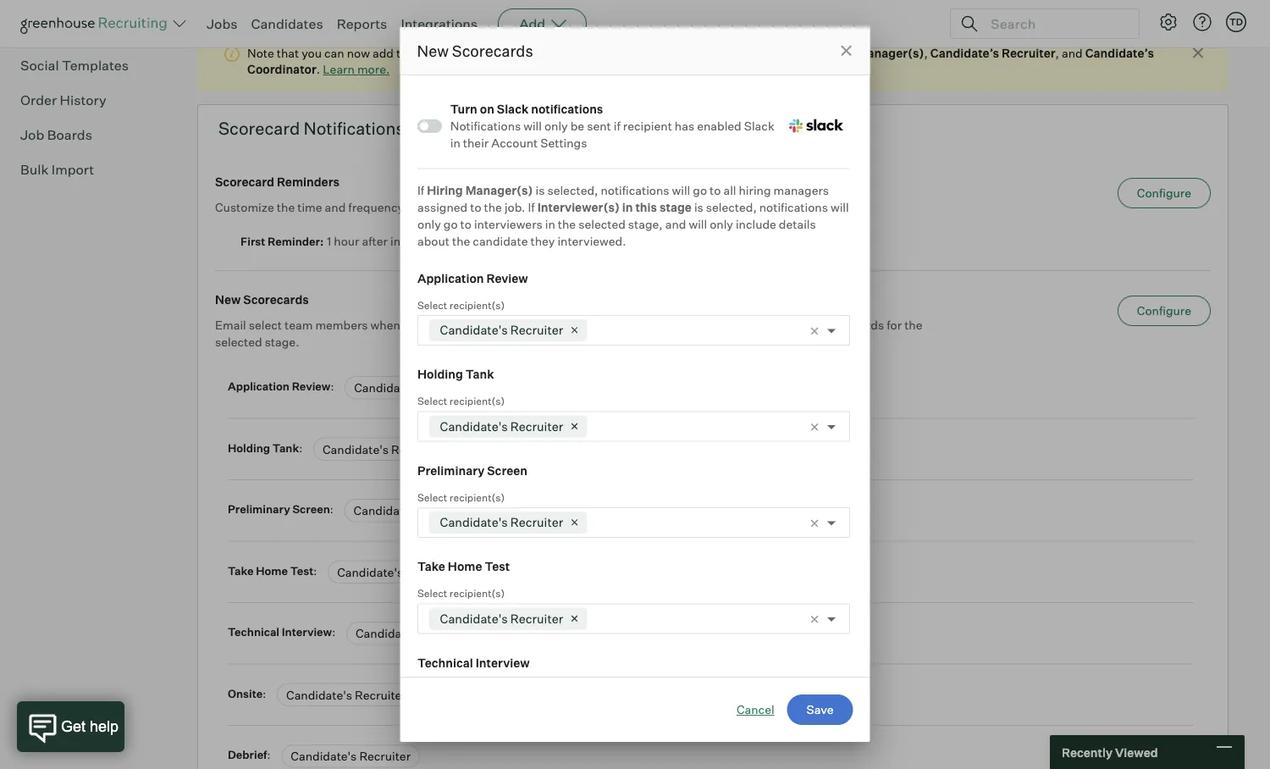 Task type: vqa. For each thing, say whether or not it's contained in the screenshot.
'Designer' in Designer (50) Interview to schedule for Holding Tank
no



Task type: describe. For each thing, give the bounding box(es) containing it.
email for email select team members when a new scorecard is submitted with a summary of submitted and outstanding scorecards for the selected stage.
[[215, 318, 246, 333]]

as
[[565, 46, 578, 61]]

notifications inside "is selected, notifications will only go to interviewers in the selected stage, and will only include details about the candidate they interviewed."
[[759, 199, 828, 214]]

only inside turn on slack notifications notifications will only be sent if recipient has enabled slack in their account settings
[[544, 118, 568, 133]]

select recipient(s) for take
[[417, 587, 505, 600]]

technical interview :
[[228, 626, 338, 639]]

select for application
[[417, 299, 447, 311]]

preliminary for preliminary screen
[[417, 463, 484, 478]]

types:
[[781, 46, 816, 61]]

social templates link
[[20, 56, 149, 76]]

first
[[241, 235, 265, 249]]

scorecard inside email select team members when a new scorecard is submitted with a summary of submitted and outstanding scorecards for the selected stage.
[[437, 318, 493, 333]]

go inside is selected, notifications will go to all hiring managers assigned to the job. if
[[693, 183, 707, 197]]

include
[[736, 216, 776, 231]]

note that you can now add the following hiring team roles as recipients to additional notifications types: hiring manager(s) , candidate's recruiter , and
[[247, 46, 1086, 61]]

configure for email select team members when a new scorecard is submitted with a summary of submitted and outstanding scorecards for the selected stage.
[[1137, 304, 1192, 319]]

2 horizontal spatial in
[[622, 199, 633, 214]]

save
[[807, 702, 834, 717]]

email select team members when a new scorecard is submitted with a summary of submitted and outstanding scorecards for the selected stage.
[[215, 318, 923, 350]]

onsite
[[228, 687, 263, 701]]

review for application review
[[486, 271, 528, 285]]

all
[[723, 183, 736, 197]]

roles
[[535, 46, 563, 61]]

1 vertical spatial new scorecards
[[215, 293, 309, 308]]

the left time
[[277, 200, 295, 215]]

about
[[417, 233, 449, 248]]

additional
[[652, 46, 707, 61]]

to right recipients
[[638, 46, 650, 61]]

selected inside "is selected, notifications will only go to interviewers in the selected stage, and will only include details about the candidate they interviewed."
[[578, 216, 625, 231]]

0 vertical spatial scorecard
[[432, 200, 487, 215]]

selected, for if
[[547, 183, 598, 197]]

1 vertical spatial sent
[[569, 200, 593, 215]]

templates for social templates
[[62, 57, 129, 74]]

0 vertical spatial manager(s)
[[857, 46, 924, 61]]

2 , from the left
[[1056, 46, 1059, 61]]

take home test :
[[228, 564, 319, 578]]

1 submitted from the left
[[507, 318, 564, 333]]

can
[[324, 46, 344, 61]]

email templates
[[20, 23, 126, 40]]

managers
[[773, 183, 829, 197]]

0 horizontal spatial only
[[417, 216, 441, 231]]

customize the time and frequency that scorecard reminders are sent to interviewers.
[[215, 200, 682, 215]]

if
[[613, 118, 620, 133]]

order
[[20, 92, 57, 109]]

1 horizontal spatial slack
[[744, 118, 774, 133]]

tank for holding tank :
[[273, 441, 299, 455]]

take for take home test :
[[228, 564, 254, 578]]

with
[[567, 318, 590, 333]]

settings
[[540, 135, 587, 150]]

job boards link
[[20, 125, 149, 145]]

to down if hiring manager(s)
[[470, 199, 481, 214]]

preliminary screen :
[[228, 503, 336, 516]]

td button
[[1223, 8, 1250, 36]]

recently
[[1062, 745, 1113, 760]]

candidate
[[472, 233, 528, 248]]

summary
[[602, 318, 654, 333]]

frequency
[[348, 200, 404, 215]]

take home test
[[417, 559, 510, 574]]

their
[[463, 135, 488, 150]]

test for take home test
[[484, 559, 510, 574]]

review for application review :
[[292, 380, 331, 394]]

and down search text box
[[1062, 46, 1083, 61]]

2 a from the left
[[593, 318, 599, 333]]

scorecard reminders
[[215, 175, 340, 190]]

configure button for customize the time and frequency that scorecard reminders are sent to interviewers.
[[1118, 178, 1211, 209]]

email for email templates
[[20, 23, 56, 40]]

job.
[[504, 199, 525, 214]]

has
[[674, 118, 694, 133]]

preliminary for preliminary screen :
[[228, 503, 290, 516]]

is selected, notifications will only go to interviewers in the selected stage, and will only include details about the candidate they interviewed.
[[417, 199, 849, 248]]

import
[[52, 162, 94, 178]]

recipient(s) for tank
[[449, 395, 505, 407]]

technical for technical interview
[[417, 655, 473, 670]]

td button
[[1226, 12, 1247, 32]]

1 , from the left
[[924, 46, 928, 61]]

learn
[[323, 62, 355, 77]]

scorecard for scorecard notifications
[[219, 118, 300, 139]]

candidate's inside candidate's coordinator
[[1086, 46, 1154, 61]]

first reminder : 1 hour after interview
[[241, 234, 442, 249]]

: inside first reminder : 1 hour after interview
[[320, 235, 324, 249]]

add button
[[498, 8, 587, 39]]

2 notifications from the left
[[304, 118, 405, 139]]

will inside turn on slack notifications notifications will only be sent if recipient has enabled slack in their account settings
[[523, 118, 542, 133]]

select for preliminary
[[417, 491, 447, 504]]

members
[[315, 318, 368, 333]]

now
[[347, 46, 370, 61]]

recipients
[[580, 46, 636, 61]]

outstanding
[[753, 318, 820, 333]]

0 horizontal spatial scorecards
[[243, 293, 309, 308]]

more.
[[357, 62, 390, 77]]

1 vertical spatial that
[[407, 200, 429, 215]]

holding for holding tank :
[[228, 441, 270, 455]]

customize
[[215, 200, 274, 215]]

bulk
[[20, 162, 49, 178]]

technical interview
[[417, 655, 529, 670]]

recently viewed
[[1062, 745, 1158, 760]]

1 horizontal spatial hiring
[[818, 46, 854, 61]]

candidates link
[[251, 15, 323, 32]]

integrations link
[[401, 15, 478, 32]]

is selected, notifications will go to all hiring managers assigned to the job. if
[[417, 183, 829, 214]]

candidates
[[251, 15, 323, 32]]

to up interviewed.
[[596, 200, 607, 215]]

go inside "is selected, notifications will only go to interviewers in the selected stage, and will only include details about the candidate they interviewed."
[[443, 216, 457, 231]]

turn
[[450, 102, 477, 116]]

jobs link
[[207, 15, 238, 32]]

social templates
[[20, 57, 129, 74]]

job
[[20, 127, 44, 144]]

application for application review :
[[228, 380, 290, 394]]

0 horizontal spatial hiring
[[470, 46, 502, 61]]

holding tank
[[417, 367, 494, 382]]

learn more. link
[[323, 62, 390, 77]]

the right about
[[452, 233, 470, 248]]

save button
[[787, 695, 853, 725]]

hiring inside new scorecards dialog
[[427, 183, 463, 197]]

note
[[247, 46, 274, 61]]

enabled
[[697, 118, 741, 133]]

add
[[373, 46, 394, 61]]

home for take home test
[[447, 559, 482, 574]]

0 horizontal spatial new
[[215, 293, 241, 308]]

stage,
[[628, 216, 662, 231]]

and right time
[[325, 200, 346, 215]]

0 vertical spatial that
[[277, 46, 299, 61]]

scorecards
[[823, 318, 884, 333]]

of
[[657, 318, 668, 333]]

cancel link
[[737, 701, 775, 718]]

details
[[779, 216, 816, 231]]

interviewers
[[474, 216, 542, 231]]

debrief :
[[228, 748, 273, 762]]

the inside email select team members when a new scorecard is submitted with a summary of submitted and outstanding scorecards for the selected stage.
[[905, 318, 923, 333]]

debrief
[[228, 748, 267, 762]]

reminders
[[277, 175, 340, 190]]

screen for preliminary screen
[[487, 463, 527, 478]]

team inside email select team members when a new scorecard is submitted with a summary of submitted and outstanding scorecards for the selected stage.
[[285, 318, 313, 333]]

coordinator
[[247, 62, 317, 77]]



Task type: locate. For each thing, give the bounding box(es) containing it.
hiring right following
[[470, 46, 502, 61]]

notifications
[[710, 46, 779, 61], [531, 102, 603, 116], [600, 183, 669, 197], [759, 199, 828, 214]]

notifications inside turn on slack notifications notifications will only be sent if recipient has enabled slack in their account settings
[[450, 118, 521, 133]]

selected
[[578, 216, 625, 231], [215, 335, 262, 350]]

is up reminders
[[535, 183, 545, 197]]

sent inside turn on slack notifications notifications will only be sent if recipient has enabled slack in their account settings
[[587, 118, 611, 133]]

0 vertical spatial tank
[[465, 367, 494, 382]]

1 horizontal spatial a
[[593, 318, 599, 333]]

assigned
[[417, 199, 467, 214]]

1 horizontal spatial notifications
[[450, 118, 521, 133]]

scorecards down add
[[452, 41, 533, 60]]

1 horizontal spatial take
[[417, 559, 445, 574]]

notifications
[[450, 118, 521, 133], [304, 118, 405, 139]]

new scorecards down integrations
[[417, 41, 533, 60]]

history
[[60, 92, 107, 109]]

0 horizontal spatial in
[[450, 135, 460, 150]]

0 horizontal spatial application
[[228, 380, 290, 394]]

scorecard for scorecard reminders
[[215, 175, 274, 190]]

add
[[519, 15, 546, 32]]

email left select
[[215, 318, 246, 333]]

holding up preliminary screen :
[[228, 441, 270, 455]]

selected up interviewed.
[[578, 216, 625, 231]]

notifications up details
[[759, 199, 828, 214]]

0 vertical spatial hiring
[[818, 46, 854, 61]]

1 horizontal spatial test
[[484, 559, 510, 574]]

1 horizontal spatial preliminary
[[417, 463, 484, 478]]

2 select recipient(s) from the top
[[417, 395, 505, 407]]

to inside "is selected, notifications will only go to interviewers in the selected stage, and will only include details about the candidate they interviewed."
[[460, 216, 471, 231]]

test
[[484, 559, 510, 574], [290, 564, 314, 578]]

1 vertical spatial in
[[622, 199, 633, 214]]

templates up order history link
[[62, 57, 129, 74]]

is inside email select team members when a new scorecard is submitted with a summary of submitted and outstanding scorecards for the selected stage.
[[495, 318, 505, 333]]

following
[[417, 46, 467, 61]]

cancel
[[737, 702, 775, 717]]

recipient
[[623, 118, 672, 133]]

if inside is selected, notifications will go to all hiring managers assigned to the job. if
[[528, 199, 535, 214]]

1 horizontal spatial only
[[544, 118, 568, 133]]

1 vertical spatial selected
[[215, 335, 262, 350]]

preliminary screen
[[417, 463, 527, 478]]

recipient(s) for home
[[449, 587, 505, 600]]

screen for preliminary screen :
[[293, 503, 330, 516]]

reports link
[[337, 15, 387, 32]]

0 horizontal spatial ,
[[924, 46, 928, 61]]

hiring right types:
[[818, 46, 854, 61]]

application down stage.
[[228, 380, 290, 394]]

in left this
[[622, 199, 633, 214]]

account
[[491, 135, 538, 150]]

1 horizontal spatial application
[[417, 271, 484, 285]]

stage
[[659, 199, 691, 214]]

0 vertical spatial slack
[[497, 102, 528, 116]]

and
[[1062, 46, 1083, 61], [325, 200, 346, 215], [665, 216, 686, 231], [730, 318, 751, 333]]

is inside is selected, notifications will go to all hiring managers assigned to the job. if
[[535, 183, 545, 197]]

application for application review
[[417, 271, 484, 285]]

are
[[549, 200, 566, 215]]

0 horizontal spatial go
[[443, 216, 457, 231]]

0 vertical spatial scorecards
[[452, 41, 533, 60]]

in inside "is selected, notifications will only go to interviewers in the selected stage, and will only include details about the candidate they interviewed."
[[545, 216, 555, 231]]

tank for holding tank
[[465, 367, 494, 382]]

interviewed.
[[557, 233, 626, 248]]

1
[[327, 234, 331, 249]]

will inside is selected, notifications will go to all hiring managers assigned to the job. if
[[672, 183, 690, 197]]

select recipient(s) down holding tank on the left top of the page
[[417, 395, 505, 407]]

configure for customize the time and frequency that scorecard reminders are sent to interviewers.
[[1137, 186, 1192, 201]]

Search text field
[[987, 11, 1124, 36]]

3 select recipient(s) from the top
[[417, 491, 505, 504]]

screen inside new scorecards dialog
[[487, 463, 527, 478]]

0 horizontal spatial technical
[[228, 626, 280, 639]]

in left their
[[450, 135, 460, 150]]

and inside email select team members when a new scorecard is submitted with a summary of submitted and outstanding scorecards for the selected stage.
[[730, 318, 751, 333]]

2 candidate's from the left
[[1086, 46, 1154, 61]]

new scorecards inside dialog
[[417, 41, 533, 60]]

1 candidate's from the left
[[931, 46, 999, 61]]

only up "settings"
[[544, 118, 568, 133]]

select recipient(s) down application review
[[417, 299, 505, 311]]

1 vertical spatial configure button
[[1118, 296, 1211, 327]]

1 vertical spatial email
[[215, 318, 246, 333]]

interview for technical interview :
[[282, 626, 332, 639]]

4 select recipient(s) from the top
[[417, 587, 505, 600]]

0 horizontal spatial is
[[495, 318, 505, 333]]

screen
[[487, 463, 527, 478], [293, 503, 330, 516]]

notifications inside turn on slack notifications notifications will only be sent if recipient has enabled slack in their account settings
[[531, 102, 603, 116]]

1 horizontal spatial candidate's
[[1086, 46, 1154, 61]]

holding inside new scorecards dialog
[[417, 367, 463, 382]]

1 horizontal spatial holding
[[417, 367, 463, 382]]

recipient(s) for review
[[449, 299, 505, 311]]

holding for holding tank
[[417, 367, 463, 382]]

0 horizontal spatial take
[[228, 564, 254, 578]]

technical for technical interview :
[[228, 626, 280, 639]]

manager(s)
[[857, 46, 924, 61], [465, 183, 533, 197]]

interviewer(s)
[[537, 199, 619, 214]]

configure button for email select team members when a new scorecard is submitted with a summary of submitted and outstanding scorecards for the selected stage.
[[1118, 296, 1211, 327]]

0 horizontal spatial holding
[[228, 441, 270, 455]]

0 horizontal spatial selected
[[215, 335, 262, 350]]

application down about
[[417, 271, 484, 285]]

select
[[417, 299, 447, 311], [417, 395, 447, 407], [417, 491, 447, 504], [417, 587, 447, 600]]

recipient(s) down application review
[[449, 299, 505, 311]]

new inside dialog
[[417, 41, 449, 60]]

new
[[417, 41, 449, 60], [215, 293, 241, 308]]

hour
[[334, 234, 360, 249]]

tank inside new scorecards dialog
[[465, 367, 494, 382]]

1 select from the top
[[417, 299, 447, 311]]

application
[[417, 271, 484, 285], [228, 380, 290, 394]]

1 a from the left
[[403, 318, 410, 333]]

scorecards up select
[[243, 293, 309, 308]]

application inside new scorecards dialog
[[417, 271, 484, 285]]

1 horizontal spatial new
[[417, 41, 449, 60]]

selected, for will
[[706, 199, 757, 214]]

1 horizontal spatial interview
[[475, 655, 529, 670]]

the down are
[[558, 216, 576, 231]]

submitted right of
[[670, 318, 727, 333]]

0 horizontal spatial manager(s)
[[465, 183, 533, 197]]

only up about
[[417, 216, 441, 231]]

greenhouse recruiting image
[[20, 14, 173, 34]]

only left include
[[709, 216, 733, 231]]

1 vertical spatial technical
[[417, 655, 473, 670]]

2 select from the top
[[417, 395, 447, 407]]

interviewers.
[[610, 200, 682, 215]]

0 vertical spatial templates
[[59, 23, 126, 40]]

select recipient(s) for application
[[417, 299, 505, 311]]

team left roles on the top left
[[504, 46, 533, 61]]

notifications down ". learn more."
[[304, 118, 405, 139]]

1 horizontal spatial scorecards
[[452, 41, 533, 60]]

new scorecards up select
[[215, 293, 309, 308]]

scorecard
[[219, 118, 300, 139], [215, 175, 274, 190]]

1 notifications from the left
[[450, 118, 521, 133]]

1 horizontal spatial selected,
[[706, 199, 757, 214]]

a left new
[[403, 318, 410, 333]]

and left outstanding
[[730, 318, 751, 333]]

review down candidate on the top left of the page
[[486, 271, 528, 285]]

2 configure button from the top
[[1118, 296, 1211, 327]]

4 recipient(s) from the top
[[449, 587, 505, 600]]

new down the first
[[215, 293, 241, 308]]

take for take home test
[[417, 559, 445, 574]]

new scorecards dialog
[[400, 27, 870, 769]]

selected inside email select team members when a new scorecard is submitted with a summary of submitted and outstanding scorecards for the selected stage.
[[215, 335, 262, 350]]

0 vertical spatial technical
[[228, 626, 280, 639]]

interviewer(s) in this stage
[[537, 199, 691, 214]]

go
[[693, 183, 707, 197], [443, 216, 457, 231]]

home inside new scorecards dialog
[[447, 559, 482, 574]]

configure image
[[1159, 12, 1179, 32]]

select recipient(s) for preliminary
[[417, 491, 505, 504]]

job boards
[[20, 127, 92, 144]]

templates up social templates link at the top of page
[[59, 23, 126, 40]]

submitted left with
[[507, 318, 564, 333]]

templates for email templates
[[59, 23, 126, 40]]

1 vertical spatial is
[[694, 199, 703, 214]]

4 select from the top
[[417, 587, 447, 600]]

home for take home test :
[[256, 564, 288, 578]]

1 horizontal spatial tank
[[465, 367, 494, 382]]

1 horizontal spatial hiring
[[739, 183, 771, 197]]

1 vertical spatial hiring
[[739, 183, 771, 197]]

1 vertical spatial hiring
[[427, 183, 463, 197]]

1 vertical spatial new
[[215, 293, 241, 308]]

notifications inside is selected, notifications will go to all hiring managers assigned to the job. if
[[600, 183, 669, 197]]

that up interview
[[407, 200, 429, 215]]

1 recipient(s) from the top
[[449, 299, 505, 311]]

select down holding tank on the left top of the page
[[417, 395, 447, 407]]

0 horizontal spatial if
[[417, 183, 424, 197]]

stage.
[[265, 335, 299, 350]]

holding down new
[[417, 367, 463, 382]]

a
[[403, 318, 410, 333], [593, 318, 599, 333]]

1 vertical spatial go
[[443, 216, 457, 231]]

if right job.
[[528, 199, 535, 214]]

1 vertical spatial configure
[[1137, 304, 1192, 319]]

1 horizontal spatial if
[[528, 199, 535, 214]]

notifications up be
[[531, 102, 603, 116]]

is for if
[[535, 183, 545, 197]]

review inside new scorecards dialog
[[486, 271, 528, 285]]

technical inside new scorecards dialog
[[417, 655, 473, 670]]

reminder
[[268, 235, 320, 249]]

0 horizontal spatial notifications
[[304, 118, 405, 139]]

to
[[638, 46, 650, 61], [709, 183, 721, 197], [470, 199, 481, 214], [596, 200, 607, 215], [460, 216, 471, 231]]

take inside new scorecards dialog
[[417, 559, 445, 574]]

take
[[417, 559, 445, 574], [228, 564, 254, 578]]

recipient(s) down take home test
[[449, 587, 505, 600]]

2 horizontal spatial only
[[709, 216, 733, 231]]

manager(s) inside new scorecards dialog
[[465, 183, 533, 197]]

1 horizontal spatial selected
[[578, 216, 625, 231]]

0 vertical spatial if
[[417, 183, 424, 197]]

1 vertical spatial application
[[228, 380, 290, 394]]

email up social on the top left of the page
[[20, 23, 56, 40]]

social
[[20, 57, 59, 74]]

1 configure from the top
[[1137, 186, 1192, 201]]

selected, inside "is selected, notifications will only go to interviewers in the selected stage, and will only include details about the candidate they interviewed."
[[706, 199, 757, 214]]

1 horizontal spatial new scorecards
[[417, 41, 533, 60]]

0 vertical spatial configure
[[1137, 186, 1192, 201]]

0 horizontal spatial tank
[[273, 441, 299, 455]]

select
[[249, 318, 282, 333]]

sent left if
[[587, 118, 611, 133]]

if up assigned
[[417, 183, 424, 197]]

notifications down on
[[450, 118, 521, 133]]

0 horizontal spatial selected,
[[547, 183, 598, 197]]

is inside "is selected, notifications will only go to interviewers in the selected stage, and will only include details about the candidate they interviewed."
[[694, 199, 703, 214]]

scorecard up scorecard reminders
[[219, 118, 300, 139]]

0 horizontal spatial slack
[[497, 102, 528, 116]]

the right for
[[905, 318, 923, 333]]

test inside new scorecards dialog
[[484, 559, 510, 574]]

after
[[362, 234, 388, 249]]

select recipient(s) for holding
[[417, 395, 505, 407]]

1 configure button from the top
[[1118, 178, 1211, 209]]

slack right on
[[497, 102, 528, 116]]

0 vertical spatial email
[[20, 23, 56, 40]]

and down stage
[[665, 216, 686, 231]]

interview inside new scorecards dialog
[[475, 655, 529, 670]]

jobs
[[207, 15, 238, 32]]

the left job.
[[484, 199, 502, 214]]

hiring right all
[[739, 183, 771, 197]]

1 vertical spatial scorecard
[[437, 318, 493, 333]]

0 vertical spatial screen
[[487, 463, 527, 478]]

candidate's recruiter
[[440, 322, 563, 338], [354, 381, 474, 396], [440, 418, 563, 434], [323, 442, 443, 457], [354, 504, 474, 519], [440, 515, 563, 530], [337, 565, 457, 580], [440, 611, 563, 626], [356, 626, 476, 641], [286, 688, 406, 703], [291, 749, 411, 764]]

on
[[480, 102, 494, 116]]

preliminary inside new scorecards dialog
[[417, 463, 484, 478]]

team up stage.
[[285, 318, 313, 333]]

select up new
[[417, 299, 447, 311]]

0 vertical spatial scorecard
[[219, 118, 300, 139]]

slack
[[497, 102, 528, 116], [744, 118, 774, 133]]

0 horizontal spatial review
[[292, 380, 331, 394]]

1 vertical spatial if
[[528, 199, 535, 214]]

0 vertical spatial team
[[504, 46, 533, 61]]

go left all
[[693, 183, 707, 197]]

reminders
[[490, 200, 546, 215]]

configure
[[1137, 186, 1192, 201], [1137, 304, 1192, 319]]

1 vertical spatial scorecards
[[243, 293, 309, 308]]

selected, up interviewer(s)
[[547, 183, 598, 197]]

and inside "is selected, notifications will only go to interviewers in the selected stage, and will only include details about the candidate they interviewed."
[[665, 216, 686, 231]]

0 horizontal spatial email
[[20, 23, 56, 40]]

interview for technical interview
[[475, 655, 529, 670]]

scorecards inside dialog
[[452, 41, 533, 60]]

to left all
[[709, 183, 721, 197]]

review down stage.
[[292, 380, 331, 394]]

0 vertical spatial interview
[[282, 626, 332, 639]]

selected down select
[[215, 335, 262, 350]]

2 vertical spatial in
[[545, 216, 555, 231]]

integrations
[[401, 15, 478, 32]]

td
[[1230, 16, 1243, 28]]

0 vertical spatial go
[[693, 183, 707, 197]]

2 horizontal spatial is
[[694, 199, 703, 214]]

go down customize the time and frequency that scorecard reminders are sent to interviewers.
[[443, 216, 457, 231]]

1 horizontal spatial in
[[545, 216, 555, 231]]

selected, down all
[[706, 199, 757, 214]]

select recipient(s) down take home test
[[417, 587, 505, 600]]

scorecard down if hiring manager(s)
[[432, 200, 487, 215]]

1 horizontal spatial email
[[215, 318, 246, 333]]

1 horizontal spatial team
[[504, 46, 533, 61]]

0 vertical spatial hiring
[[470, 46, 502, 61]]

0 vertical spatial preliminary
[[417, 463, 484, 478]]

1 horizontal spatial submitted
[[670, 318, 727, 333]]

in
[[450, 135, 460, 150], [622, 199, 633, 214], [545, 216, 555, 231]]

hiring up assigned
[[427, 183, 463, 197]]

recruiter
[[1002, 46, 1056, 61], [510, 322, 563, 338], [423, 381, 474, 396], [510, 418, 563, 434], [391, 442, 443, 457], [422, 504, 474, 519], [510, 515, 563, 530], [406, 565, 457, 580], [510, 611, 563, 626], [424, 626, 476, 641], [355, 688, 406, 703], [359, 749, 411, 764]]

this
[[635, 199, 657, 214]]

0 horizontal spatial that
[[277, 46, 299, 61]]

holding tank :
[[228, 441, 305, 455]]

0 vertical spatial new
[[417, 41, 449, 60]]

0 vertical spatial review
[[486, 271, 528, 285]]

recipient(s) for screen
[[449, 491, 505, 504]]

0 horizontal spatial candidate's
[[931, 46, 999, 61]]

select down preliminary screen
[[417, 491, 447, 504]]

hiring inside is selected, notifications will go to all hiring managers assigned to the job. if
[[739, 183, 771, 197]]

1 vertical spatial tank
[[273, 441, 299, 455]]

review
[[486, 271, 528, 285], [292, 380, 331, 394]]

hiring
[[818, 46, 854, 61], [427, 183, 463, 197]]

candidate's coordinator
[[247, 46, 1154, 77]]

order history
[[20, 92, 107, 109]]

team
[[504, 46, 533, 61], [285, 318, 313, 333]]

onsite :
[[228, 687, 269, 701]]

in inside turn on slack notifications notifications will only be sent if recipient has enabled slack in their account settings
[[450, 135, 460, 150]]

recipient(s) down preliminary screen
[[449, 491, 505, 504]]

2 vertical spatial is
[[495, 318, 505, 333]]

recipient(s)
[[449, 299, 505, 311], [449, 395, 505, 407], [449, 491, 505, 504], [449, 587, 505, 600]]

select for take
[[417, 587, 447, 600]]

email inside email select team members when a new scorecard is submitted with a summary of submitted and outstanding scorecards for the selected stage.
[[215, 318, 246, 333]]

home
[[447, 559, 482, 574], [256, 564, 288, 578]]

1 horizontal spatial screen
[[487, 463, 527, 478]]

notifications left types:
[[710, 46, 779, 61]]

recipient(s) down holding tank on the left top of the page
[[449, 395, 505, 407]]

sent right are
[[569, 200, 593, 215]]

1 vertical spatial manager(s)
[[465, 183, 533, 197]]

select recipient(s) down preliminary screen
[[417, 491, 505, 504]]

a right with
[[593, 318, 599, 333]]

selected, inside is selected, notifications will go to all hiring managers assigned to the job. if
[[547, 183, 598, 197]]

1 select recipient(s) from the top
[[417, 299, 505, 311]]

3 select from the top
[[417, 491, 447, 504]]

0 vertical spatial selected
[[578, 216, 625, 231]]

scorecard up customize
[[215, 175, 274, 190]]

the inside is selected, notifications will go to all hiring managers assigned to the job. if
[[484, 199, 502, 214]]

is for will
[[694, 199, 703, 214]]

is
[[535, 183, 545, 197], [694, 199, 703, 214], [495, 318, 505, 333]]

3 recipient(s) from the top
[[449, 491, 505, 504]]

is right stage
[[694, 199, 703, 214]]

they
[[530, 233, 555, 248]]

new
[[412, 318, 435, 333]]

select down take home test
[[417, 587, 447, 600]]

2 recipient(s) from the top
[[449, 395, 505, 407]]

preliminary
[[417, 463, 484, 478], [228, 503, 290, 516]]

0 vertical spatial selected,
[[547, 183, 598, 197]]

in down are
[[545, 216, 555, 231]]

application review
[[417, 271, 528, 285]]

1 vertical spatial review
[[292, 380, 331, 394]]

application review :
[[228, 380, 336, 394]]

the right add
[[396, 46, 414, 61]]

1 vertical spatial screen
[[293, 503, 330, 516]]

1 horizontal spatial manager(s)
[[857, 46, 924, 61]]

0 vertical spatial holding
[[417, 367, 463, 382]]

new down integrations
[[417, 41, 449, 60]]

scorecard notifications
[[219, 118, 405, 139]]

to down customize the time and frequency that scorecard reminders are sent to interviewers.
[[460, 216, 471, 231]]

2 submitted from the left
[[670, 318, 727, 333]]

test for take home test :
[[290, 564, 314, 578]]

select for holding
[[417, 395, 447, 407]]

1 horizontal spatial technical
[[417, 655, 473, 670]]

scorecard right new
[[437, 318, 493, 333]]

0 vertical spatial new scorecards
[[417, 41, 533, 60]]

2 configure from the top
[[1137, 304, 1192, 319]]

turn on slack notifications notifications will only be sent if recipient has enabled slack in their account settings
[[450, 102, 774, 150]]

0 horizontal spatial screen
[[293, 503, 330, 516]]

when
[[371, 318, 400, 333]]

is down application review
[[495, 318, 505, 333]]

technical
[[228, 626, 280, 639], [417, 655, 473, 670]]

selected,
[[547, 183, 598, 197], [706, 199, 757, 214]]

slack right enabled
[[744, 118, 774, 133]]

that up coordinator
[[277, 46, 299, 61]]

0 vertical spatial in
[[450, 135, 460, 150]]

notifications up this
[[600, 183, 669, 197]]



